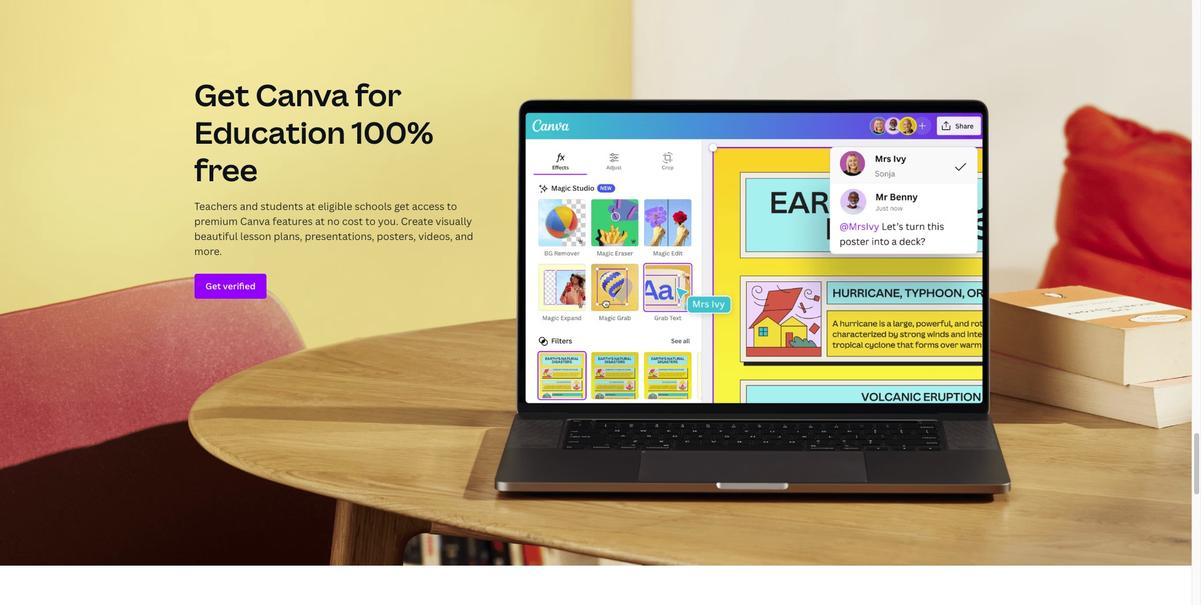 Task type: describe. For each thing, give the bounding box(es) containing it.
get
[[194, 74, 250, 115]]

premium
[[194, 215, 238, 228]]

for
[[355, 74, 402, 115]]

students
[[261, 200, 303, 213]]

get canva for education 100% free
[[194, 74, 434, 190]]

1 vertical spatial to
[[365, 215, 376, 228]]

teachers and students at eligible schools get access to premium canva features at no cost to you. create visually beautiful lesson plans, presentations, posters, videos, and more.
[[194, 200, 473, 258]]

free
[[194, 149, 258, 190]]

1 vertical spatial at
[[315, 215, 325, 228]]

100%
[[352, 112, 434, 153]]

1 vertical spatial and
[[455, 230, 473, 243]]

0 vertical spatial and
[[240, 200, 258, 213]]

videos,
[[418, 230, 453, 243]]

education
[[194, 112, 346, 153]]

0 vertical spatial at
[[306, 200, 315, 213]]

1 horizontal spatial to
[[447, 200, 457, 213]]

posters,
[[377, 230, 416, 243]]



Task type: vqa. For each thing, say whether or not it's contained in the screenshot.
Canva inside Teachers and students at eligible schools get access to premium Canva features at no cost to you. Create visually beautiful lesson plans, presentations, posters, videos, and more.
yes



Task type: locate. For each thing, give the bounding box(es) containing it.
0 vertical spatial canva
[[256, 74, 349, 115]]

create
[[401, 215, 433, 228]]

beautiful
[[194, 230, 238, 243]]

0 horizontal spatial and
[[240, 200, 258, 213]]

lesson
[[240, 230, 271, 243]]

more.
[[194, 245, 222, 258]]

plans,
[[274, 230, 302, 243]]

and
[[240, 200, 258, 213], [455, 230, 473, 243]]

schools
[[355, 200, 392, 213]]

cost
[[342, 215, 363, 228]]

at up features
[[306, 200, 315, 213]]

to up 'visually' at the top left of the page
[[447, 200, 457, 213]]

canva inside teachers and students at eligible schools get access to premium canva features at no cost to you. create visually beautiful lesson plans, presentations, posters, videos, and more.
[[240, 215, 270, 228]]

visually
[[436, 215, 472, 228]]

to
[[447, 200, 457, 213], [365, 215, 376, 228]]

presentations,
[[305, 230, 374, 243]]

0 vertical spatial to
[[447, 200, 457, 213]]

canva inside get canva for education 100% free
[[256, 74, 349, 115]]

get
[[394, 200, 410, 213]]

features
[[273, 215, 313, 228]]

you.
[[378, 215, 399, 228]]

no
[[327, 215, 340, 228]]

canva
[[256, 74, 349, 115], [240, 215, 270, 228]]

0 horizontal spatial to
[[365, 215, 376, 228]]

and up the lesson
[[240, 200, 258, 213]]

access
[[412, 200, 445, 213]]

at
[[306, 200, 315, 213], [315, 215, 325, 228]]

to down the schools
[[365, 215, 376, 228]]

1 vertical spatial canva
[[240, 215, 270, 228]]

eligible
[[318, 200, 352, 213]]

at left the no
[[315, 215, 325, 228]]

teachers
[[194, 200, 237, 213]]

1 horizontal spatial and
[[455, 230, 473, 243]]

and down 'visually' at the top left of the page
[[455, 230, 473, 243]]



